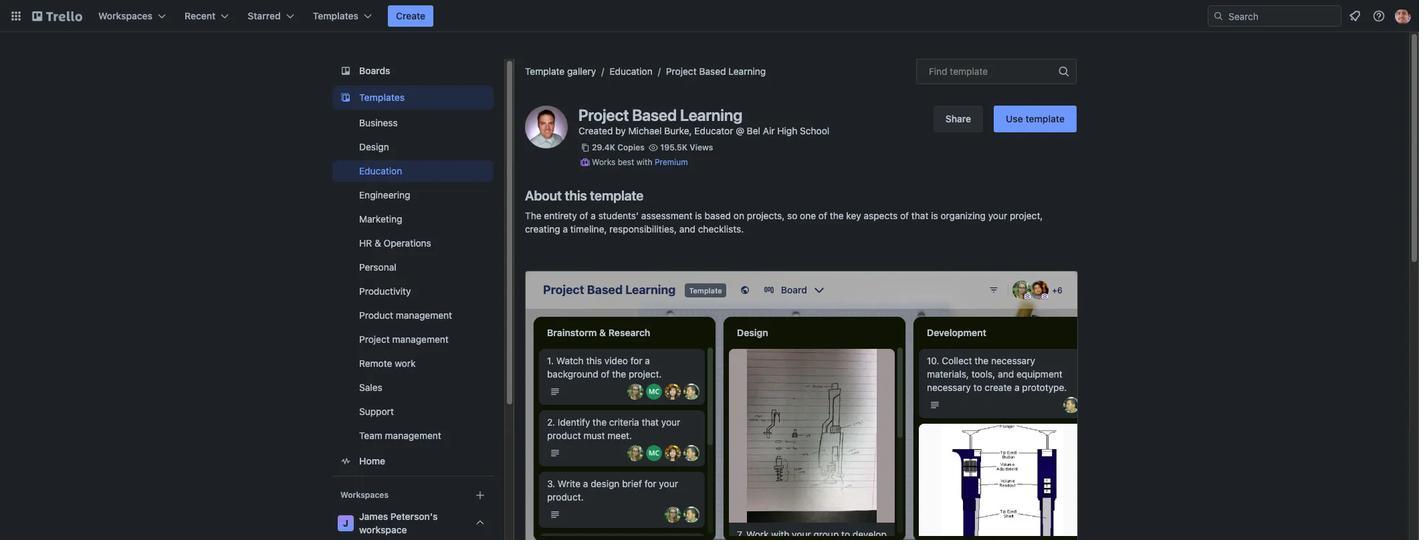 Task type: describe. For each thing, give the bounding box(es) containing it.
project management
[[359, 334, 449, 345]]

michael
[[629, 125, 662, 136]]

educator
[[695, 125, 734, 136]]

product
[[359, 310, 393, 321]]

0 vertical spatial education
[[610, 66, 653, 77]]

works best with premium
[[592, 157, 688, 167]]

boards
[[359, 65, 390, 76]]

project for project based learning created by michael burke, educator @ bel air high school
[[579, 106, 629, 124]]

j
[[343, 518, 349, 529]]

search image
[[1214, 11, 1224, 21]]

primary element
[[0, 0, 1420, 32]]

use
[[1006, 113, 1024, 124]]

0 horizontal spatial a
[[563, 223, 568, 235]]

project for project management
[[359, 334, 390, 345]]

based
[[705, 210, 731, 221]]

air
[[763, 125, 775, 136]]

hr
[[359, 238, 372, 249]]

work
[[395, 358, 416, 369]]

team management link
[[333, 426, 494, 447]]

learning for project based learning created by michael burke, educator @ bel air high school
[[680, 106, 743, 124]]

personal link
[[333, 257, 494, 278]]

1 vertical spatial templates
[[359, 92, 405, 103]]

and
[[680, 223, 696, 235]]

project,
[[1010, 210, 1043, 221]]

remote work link
[[333, 353, 494, 375]]

key
[[847, 210, 862, 221]]

Find template field
[[917, 59, 1077, 84]]

recent button
[[177, 5, 237, 27]]

template for use template
[[1026, 113, 1065, 124]]

home image
[[338, 454, 354, 470]]

management for product management
[[396, 310, 452, 321]]

with
[[637, 157, 653, 167]]

0 notifications image
[[1347, 8, 1364, 24]]

support link
[[333, 401, 494, 423]]

templates button
[[305, 5, 380, 27]]

by
[[616, 125, 626, 136]]

checklists.
[[698, 223, 744, 235]]

hr & operations link
[[333, 233, 494, 254]]

business
[[359, 117, 398, 128]]

template gallery link
[[525, 66, 596, 77]]

management for project management
[[392, 334, 449, 345]]

james peterson's workspace
[[359, 511, 438, 536]]

Search field
[[1224, 6, 1341, 26]]

premium link
[[655, 157, 688, 167]]

@
[[736, 125, 745, 136]]

product management link
[[333, 305, 494, 326]]

premium
[[655, 157, 688, 167]]

entirety
[[544, 210, 577, 221]]

template for find template
[[950, 66, 988, 77]]

that
[[912, 210, 929, 221]]

creating
[[525, 223, 560, 235]]

1 of from the left
[[580, 210, 588, 221]]

hr & operations
[[359, 238, 431, 249]]

about
[[525, 188, 562, 203]]

starred button
[[240, 5, 302, 27]]

the
[[525, 210, 542, 221]]

productivity
[[359, 286, 411, 297]]

burke,
[[665, 125, 692, 136]]

organizing
[[941, 210, 986, 221]]

board image
[[338, 63, 354, 79]]

james
[[359, 511, 388, 523]]

recent
[[185, 10, 216, 21]]

based for project based learning created by michael burke, educator @ bel air high school
[[632, 106, 677, 124]]

project management link
[[333, 329, 494, 351]]

on
[[734, 210, 745, 221]]

so
[[788, 210, 798, 221]]

best
[[618, 157, 635, 167]]

this
[[565, 188, 587, 203]]

create button
[[388, 5, 434, 27]]

productivity link
[[333, 281, 494, 302]]

find template
[[929, 66, 988, 77]]

use template button
[[994, 106, 1077, 132]]

open information menu image
[[1373, 9, 1386, 23]]

template board image
[[338, 90, 354, 106]]

3 of from the left
[[901, 210, 909, 221]]

2 of from the left
[[819, 210, 828, 221]]

design
[[359, 141, 389, 153]]

created
[[579, 125, 613, 136]]

template inside about this template the entirety of a students' assessment is based on projects, so one of the key aspects of that is organizing your project, creating a timeline, responsibilities, and checklists.
[[590, 188, 644, 203]]

2 is from the left
[[931, 210, 938, 221]]

workspaces inside popup button
[[98, 10, 153, 21]]

works
[[592, 157, 616, 167]]

1 vertical spatial workspaces
[[341, 490, 389, 500]]

boards link
[[333, 59, 494, 83]]

based for project based learning
[[699, 66, 726, 77]]

project based learning created by michael burke, educator @ bel air high school
[[579, 106, 830, 136]]

peterson's
[[391, 511, 438, 523]]



Task type: locate. For each thing, give the bounding box(es) containing it.
is up and
[[695, 210, 702, 221]]

is
[[695, 210, 702, 221], [931, 210, 938, 221]]

home link
[[333, 450, 494, 474]]

learning up bel
[[729, 66, 766, 77]]

template inside field
[[950, 66, 988, 77]]

1 horizontal spatial education link
[[610, 66, 653, 77]]

management for team management
[[385, 430, 441, 442]]

templates inside popup button
[[313, 10, 359, 21]]

about this template the entirety of a students' assessment is based on projects, so one of the key aspects of that is organizing your project, creating a timeline, responsibilities, and checklists.
[[525, 188, 1043, 235]]

template gallery
[[525, 66, 596, 77]]

based up 'project based learning created by michael burke, educator @ bel air high school'
[[699, 66, 726, 77]]

2 vertical spatial management
[[385, 430, 441, 442]]

1 vertical spatial project
[[579, 106, 629, 124]]

0 vertical spatial templates
[[313, 10, 359, 21]]

template
[[950, 66, 988, 77], [1026, 113, 1065, 124], [590, 188, 644, 203]]

1 vertical spatial education
[[359, 165, 402, 177]]

views
[[690, 143, 713, 153]]

of left that
[[901, 210, 909, 221]]

1 vertical spatial based
[[632, 106, 677, 124]]

1 horizontal spatial based
[[699, 66, 726, 77]]

timeline,
[[571, 223, 607, 235]]

back to home image
[[32, 5, 82, 27]]

management down productivity link
[[396, 310, 452, 321]]

personal
[[359, 262, 397, 273]]

students'
[[599, 210, 639, 221]]

education
[[610, 66, 653, 77], [359, 165, 402, 177]]

template right use
[[1026, 113, 1065, 124]]

1 horizontal spatial of
[[819, 210, 828, 221]]

your
[[989, 210, 1008, 221]]

learning for project based learning
[[729, 66, 766, 77]]

template
[[525, 66, 565, 77]]

product management
[[359, 310, 452, 321]]

project inside 'project based learning created by michael burke, educator @ bel air high school'
[[579, 106, 629, 124]]

template up students'
[[590, 188, 644, 203]]

learning inside 'project based learning created by michael burke, educator @ bel air high school'
[[680, 106, 743, 124]]

of up timeline,
[[580, 210, 588, 221]]

&
[[375, 238, 381, 249]]

1 vertical spatial template
[[1026, 113, 1065, 124]]

0 horizontal spatial templates
[[313, 10, 359, 21]]

design link
[[333, 136, 494, 158]]

project based learning
[[666, 66, 766, 77]]

the
[[830, 210, 844, 221]]

high
[[778, 125, 798, 136]]

use template
[[1006, 113, 1065, 124]]

templates up board icon
[[313, 10, 359, 21]]

1 vertical spatial management
[[392, 334, 449, 345]]

2 horizontal spatial template
[[1026, 113, 1065, 124]]

1 horizontal spatial education
[[610, 66, 653, 77]]

one
[[800, 210, 816, 221]]

education link up engineering "link" at top
[[333, 161, 494, 182]]

1 horizontal spatial is
[[931, 210, 938, 221]]

education up engineering
[[359, 165, 402, 177]]

starred
[[248, 10, 281, 21]]

of
[[580, 210, 588, 221], [819, 210, 828, 221], [901, 210, 909, 221]]

1 vertical spatial education link
[[333, 161, 494, 182]]

management down support link
[[385, 430, 441, 442]]

marketing
[[359, 213, 402, 225]]

0 horizontal spatial project
[[359, 334, 390, 345]]

0 horizontal spatial template
[[590, 188, 644, 203]]

templates
[[313, 10, 359, 21], [359, 92, 405, 103]]

0 vertical spatial a
[[591, 210, 596, 221]]

a up timeline,
[[591, 210, 596, 221]]

0 horizontal spatial based
[[632, 106, 677, 124]]

create a workspace image
[[472, 488, 488, 504]]

0 horizontal spatial workspaces
[[98, 10, 153, 21]]

0 vertical spatial project
[[666, 66, 697, 77]]

project up created
[[579, 106, 629, 124]]

project for project based learning
[[666, 66, 697, 77]]

education right the gallery
[[610, 66, 653, 77]]

1 horizontal spatial templates
[[359, 92, 405, 103]]

education link
[[610, 66, 653, 77], [333, 161, 494, 182]]

share
[[946, 113, 972, 124]]

workspace
[[359, 525, 407, 536]]

sm image
[[579, 156, 592, 169]]

aspects
[[864, 210, 898, 221]]

template inside button
[[1026, 113, 1065, 124]]

learning up educator
[[680, 106, 743, 124]]

responsibilities,
[[610, 223, 677, 235]]

0 horizontal spatial education
[[359, 165, 402, 177]]

templates link
[[333, 86, 494, 110]]

share button
[[934, 106, 984, 132]]

0 horizontal spatial of
[[580, 210, 588, 221]]

workspaces button
[[90, 5, 174, 27]]

2 vertical spatial project
[[359, 334, 390, 345]]

0 vertical spatial education link
[[610, 66, 653, 77]]

2 horizontal spatial of
[[901, 210, 909, 221]]

0 vertical spatial management
[[396, 310, 452, 321]]

team management
[[359, 430, 441, 442]]

195.5k
[[661, 143, 688, 153]]

workspaces
[[98, 10, 153, 21], [341, 490, 389, 500]]

of left 'the'
[[819, 210, 828, 221]]

business link
[[333, 112, 494, 134]]

find
[[929, 66, 948, 77]]

engineering
[[359, 189, 410, 201]]

management down product management link
[[392, 334, 449, 345]]

remote
[[359, 358, 392, 369]]

0 vertical spatial workspaces
[[98, 10, 153, 21]]

operations
[[384, 238, 431, 249]]

gallery
[[567, 66, 596, 77]]

a
[[591, 210, 596, 221], [563, 223, 568, 235]]

1 horizontal spatial workspaces
[[341, 490, 389, 500]]

education link right the gallery
[[610, 66, 653, 77]]

sales link
[[333, 377, 494, 399]]

0 vertical spatial learning
[[729, 66, 766, 77]]

2 horizontal spatial project
[[666, 66, 697, 77]]

based up michael
[[632, 106, 677, 124]]

0 vertical spatial template
[[950, 66, 988, 77]]

templates up 'business'
[[359, 92, 405, 103]]

0 horizontal spatial is
[[695, 210, 702, 221]]

1 is from the left
[[695, 210, 702, 221]]

1 horizontal spatial template
[[950, 66, 988, 77]]

1 vertical spatial learning
[[680, 106, 743, 124]]

engineering link
[[333, 185, 494, 206]]

1 horizontal spatial a
[[591, 210, 596, 221]]

1 horizontal spatial project
[[579, 106, 629, 124]]

29.4k copies
[[592, 143, 645, 153]]

project up 'project based learning created by michael burke, educator @ bel air high school'
[[666, 66, 697, 77]]

0 horizontal spatial education link
[[333, 161, 494, 182]]

based inside 'project based learning created by michael burke, educator @ bel air high school'
[[632, 106, 677, 124]]

is right that
[[931, 210, 938, 221]]

james peterson (jamespeterson93) image
[[1396, 8, 1412, 24]]

school
[[800, 125, 830, 136]]

2 vertical spatial template
[[590, 188, 644, 203]]

project up remote
[[359, 334, 390, 345]]

remote work
[[359, 358, 416, 369]]

learning
[[729, 66, 766, 77], [680, 106, 743, 124]]

bel
[[747, 125, 761, 136]]

project
[[666, 66, 697, 77], [579, 106, 629, 124], [359, 334, 390, 345]]

195.5k views
[[661, 143, 713, 153]]

project based learning link
[[666, 66, 766, 77]]

a down entirety
[[563, 223, 568, 235]]

29.4k
[[592, 143, 616, 153]]

1 vertical spatial a
[[563, 223, 568, 235]]

based
[[699, 66, 726, 77], [632, 106, 677, 124]]

template right find
[[950, 66, 988, 77]]

assessment
[[642, 210, 693, 221]]

support
[[359, 406, 394, 417]]

michael burke, educator @ bel air high school image
[[525, 106, 568, 149]]

copies
[[618, 143, 645, 153]]

sales
[[359, 382, 383, 393]]

0 vertical spatial based
[[699, 66, 726, 77]]

home
[[359, 456, 385, 467]]

create
[[396, 10, 426, 21]]



Task type: vqa. For each thing, say whether or not it's contained in the screenshot.
CHRISTINA OVERA (CHRISTINAOVERA) icon
no



